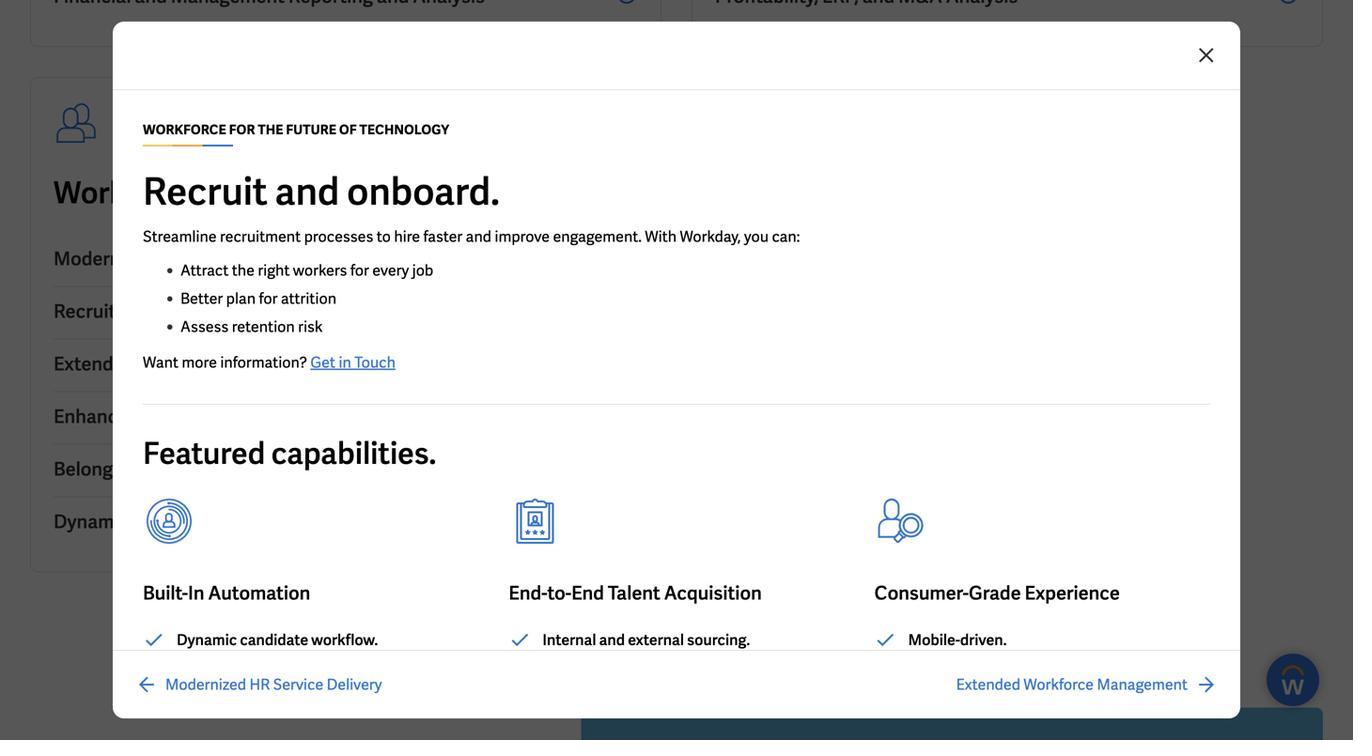 Task type: describe. For each thing, give the bounding box(es) containing it.
1 horizontal spatial extended workforce management button
[[956, 674, 1218, 696]]

consumer-
[[875, 581, 969, 606]]

enhanced
[[54, 405, 139, 429]]

information?
[[220, 353, 307, 373]]

diversity
[[179, 457, 255, 482]]

idc infobrief for tech image
[[581, 708, 1323, 741]]

in
[[339, 353, 351, 373]]

candidates
[[950, 653, 1025, 673]]

skills
[[133, 510, 178, 534]]

talent
[[608, 581, 660, 606]]

recruit and onboard button
[[54, 287, 638, 340]]

consumer-grade experience
[[875, 581, 1120, 606]]

curation
[[182, 510, 257, 534]]

technology
[[428, 173, 585, 212]]

allow
[[909, 653, 946, 673]]

and inside mobile-driven. allow candidates to search and apply for jobs from anywhere.
[[1094, 653, 1120, 673]]

candidate
[[240, 631, 308, 650]]

extended for the right extended workforce management button
[[956, 675, 1021, 695]]

workforce for the future of technology
[[54, 173, 585, 212]]

for
[[229, 121, 255, 138]]

for up recruitment
[[203, 173, 241, 212]]

0 horizontal spatial hr
[[159, 247, 185, 271]]

0 horizontal spatial to
[[377, 227, 391, 247]]

attract
[[180, 261, 229, 281]]

for inside mobile-driven. allow candidates to search and apply for jobs from anywhere.
[[1163, 653, 1182, 673]]

recruit for recruit and onboard
[[54, 299, 116, 324]]

extended for left extended workforce management button
[[54, 352, 135, 376]]

employee
[[143, 405, 226, 429]]

and for internal and external sourcing.
[[599, 631, 625, 650]]

you
[[744, 227, 769, 247]]

jobs
[[909, 676, 937, 695]]

right
[[258, 261, 290, 281]]

experience for consumer-grade experience
[[1025, 581, 1120, 606]]

0 vertical spatial delivery
[[256, 247, 326, 271]]

enhanced employee experience button
[[54, 392, 638, 445]]

touch
[[355, 353, 396, 373]]

workflow.
[[311, 631, 378, 650]]

0 vertical spatial service
[[189, 247, 252, 271]]

0 horizontal spatial extended workforce management button
[[54, 340, 638, 392]]

external
[[628, 631, 684, 650]]

engagement.
[[553, 227, 642, 247]]

attrition
[[281, 289, 336, 309]]

management for the right extended workforce management button
[[1097, 675, 1188, 695]]

belonging
[[54, 457, 139, 482]]

experience for enhanced employee experience
[[230, 405, 325, 429]]

more
[[182, 353, 217, 373]]

to inside mobile-driven. allow candidates to search and apply for jobs from anywhere.
[[1028, 653, 1042, 673]]

hr inside recruit and onboard. "dialog"
[[249, 675, 270, 695]]

the inside 'attract the right workers for every job better plan for attrition assess retention risk'
[[232, 261, 255, 281]]

recruit and onboard.
[[143, 167, 500, 216]]

can:
[[772, 227, 800, 247]]

job
[[412, 261, 433, 281]]

attract the right workers for every job better plan for attrition assess retention risk
[[180, 261, 433, 337]]

the
[[258, 121, 283, 138]]

0 vertical spatial modernized
[[54, 247, 155, 271]]

workforce
[[143, 121, 226, 138]]

future
[[286, 121, 337, 138]]

every
[[372, 261, 409, 281]]

streamline
[[143, 227, 217, 247]]

workforce for left extended workforce management button
[[138, 352, 228, 376]]

faster
[[423, 227, 463, 247]]

improve
[[495, 227, 550, 247]]

0 vertical spatial the
[[247, 173, 293, 212]]

sourcing.
[[687, 631, 750, 650]]

workers
[[293, 261, 347, 281]]

streamline recruitment processes to hire faster and improve engagement. with workday, you can:
[[143, 227, 800, 247]]

and for belonging and diversity
[[143, 457, 175, 482]]

with
[[645, 227, 677, 247]]

of
[[339, 121, 357, 138]]

internal and external sourcing.
[[543, 631, 750, 650]]

featured capabilities.
[[143, 434, 436, 473]]

workforce for the right extended workforce management button
[[1024, 675, 1094, 695]]

end-to-end talent acquisition
[[509, 581, 762, 606]]

search
[[1045, 653, 1091, 673]]

apply
[[1123, 653, 1160, 673]]

want more information? get in touch
[[143, 353, 396, 373]]

and for recruit and onboard.
[[275, 167, 340, 216]]

anywhere.
[[975, 676, 1045, 695]]

enhanced employee experience
[[54, 405, 325, 429]]



Task type: vqa. For each thing, say whether or not it's contained in the screenshot.
the PwC IMAGE
no



Task type: locate. For each thing, give the bounding box(es) containing it.
modernized up recruit and onboard
[[54, 247, 155, 271]]

0 horizontal spatial recruit
[[54, 299, 116, 324]]

dynamic for dynamic candidate workflow.
[[177, 631, 237, 650]]

workforce down the search
[[1024, 675, 1094, 695]]

workforce inside recruit and onboard. "dialog"
[[1024, 675, 1094, 695]]

hr
[[159, 247, 185, 271], [249, 675, 270, 695]]

capabilities.
[[271, 434, 436, 473]]

get in touch link
[[310, 353, 396, 373]]

acquisition
[[664, 581, 762, 606]]

extended workforce management inside recruit and onboard. "dialog"
[[956, 675, 1188, 695]]

management down apply
[[1097, 675, 1188, 695]]

grade
[[969, 581, 1021, 606]]

automation
[[208, 581, 310, 606]]

mobile-
[[909, 631, 960, 650]]

modernized hr service delivery button
[[54, 234, 638, 287], [135, 674, 382, 696]]

recruit for recruit and onboard.
[[143, 167, 267, 216]]

1 horizontal spatial dynamic
[[177, 631, 237, 650]]

0 horizontal spatial extended
[[54, 352, 135, 376]]

0 vertical spatial experience
[[230, 405, 325, 429]]

1 horizontal spatial management
[[1097, 675, 1188, 695]]

and right internal
[[599, 631, 625, 650]]

from
[[940, 676, 972, 695]]

modernized down "candidate"
[[165, 675, 246, 695]]

processes
[[304, 227, 373, 247]]

dynamic inside "dynamic skills curation" button
[[54, 510, 129, 534]]

1 vertical spatial extended workforce management
[[956, 675, 1188, 695]]

and left apply
[[1094, 653, 1120, 673]]

extended workforce management down assess on the left of page
[[54, 352, 346, 376]]

extended workforce management for left extended workforce management button
[[54, 352, 346, 376]]

and inside belonging and diversity button
[[143, 457, 175, 482]]

0 vertical spatial management
[[232, 352, 346, 376]]

dynamic skills curation button
[[54, 498, 638, 549]]

for right plan at the left top of the page
[[259, 289, 278, 309]]

future
[[299, 173, 389, 212]]

end
[[572, 581, 604, 606]]

and up want
[[120, 299, 152, 324]]

dynamic inside recruit and onboard. "dialog"
[[177, 631, 237, 650]]

experience up the search
[[1025, 581, 1120, 606]]

to left the search
[[1028, 653, 1042, 673]]

modernized hr service delivery button up attrition on the top of the page
[[54, 234, 638, 287]]

the up plan at the left top of the page
[[232, 261, 255, 281]]

recruit inside button
[[54, 299, 116, 324]]

dynamic
[[54, 510, 129, 534], [177, 631, 237, 650]]

1 vertical spatial extended workforce management button
[[956, 674, 1218, 696]]

dynamic down belonging
[[54, 510, 129, 534]]

want
[[143, 353, 179, 373]]

modernized hr service delivery inside recruit and onboard. "dialog"
[[165, 675, 382, 695]]

0 horizontal spatial delivery
[[256, 247, 326, 271]]

of
[[395, 173, 422, 212]]

management down risk
[[232, 352, 346, 376]]

0 vertical spatial recruit
[[143, 167, 267, 216]]

0 vertical spatial modernized hr service delivery
[[54, 247, 326, 271]]

the up recruitment
[[247, 173, 293, 212]]

belonging and diversity button
[[54, 445, 638, 498]]

delivery up attrition on the top of the page
[[256, 247, 326, 271]]

plan
[[226, 289, 256, 309]]

0 horizontal spatial experience
[[230, 405, 325, 429]]

0 vertical spatial workforce
[[54, 173, 197, 212]]

to-
[[547, 581, 572, 606]]

hire
[[394, 227, 420, 247]]

1 vertical spatial modernized hr service delivery button
[[135, 674, 382, 696]]

1 vertical spatial modernized
[[165, 675, 246, 695]]

built-in automation
[[143, 581, 310, 606]]

service up better
[[189, 247, 252, 271]]

1 horizontal spatial extended
[[956, 675, 1021, 695]]

workforce
[[54, 173, 197, 212], [138, 352, 228, 376], [1024, 675, 1094, 695]]

built-
[[143, 581, 188, 606]]

1 vertical spatial hr
[[249, 675, 270, 695]]

belonging and diversity
[[54, 457, 255, 482]]

experience up featured capabilities.
[[230, 405, 325, 429]]

0 vertical spatial modernized hr service delivery button
[[54, 234, 638, 287]]

0 horizontal spatial modernized
[[54, 247, 155, 271]]

1 horizontal spatial service
[[273, 675, 324, 695]]

modernized hr service delivery button down "candidate"
[[135, 674, 382, 696]]

1 vertical spatial to
[[1028, 653, 1042, 673]]

1 horizontal spatial recruit
[[143, 167, 267, 216]]

recruit
[[143, 167, 267, 216], [54, 299, 116, 324]]

in
[[188, 581, 204, 606]]

2 vertical spatial workforce
[[1024, 675, 1094, 695]]

modernized inside recruit and onboard. "dialog"
[[165, 675, 246, 695]]

dynamic for dynamic skills curation
[[54, 510, 129, 534]]

workforce up the streamline
[[54, 173, 197, 212]]

1 vertical spatial management
[[1097, 675, 1188, 695]]

1 vertical spatial workforce
[[138, 352, 228, 376]]

retention
[[232, 317, 295, 337]]

1 vertical spatial recruit
[[54, 299, 116, 324]]

0 vertical spatial to
[[377, 227, 391, 247]]

and for recruit and onboard
[[120, 299, 152, 324]]

the
[[247, 173, 293, 212], [232, 261, 255, 281]]

modernized hr service delivery button inside recruit and onboard. "dialog"
[[135, 674, 382, 696]]

delivery down workflow.
[[327, 675, 382, 695]]

1 horizontal spatial experience
[[1025, 581, 1120, 606]]

featured
[[143, 434, 265, 473]]

and inside recruit and onboard button
[[120, 299, 152, 324]]

1 vertical spatial experience
[[1025, 581, 1120, 606]]

onboard.
[[347, 167, 500, 216]]

service inside recruit and onboard. "dialog"
[[273, 675, 324, 695]]

recruit and onboard. dialog
[[0, 0, 1353, 741]]

hr down "candidate"
[[249, 675, 270, 695]]

1 vertical spatial extended
[[956, 675, 1021, 695]]

1 vertical spatial service
[[273, 675, 324, 695]]

dynamic candidate workflow.
[[177, 631, 381, 650]]

technology
[[359, 121, 449, 138]]

0 vertical spatial hr
[[159, 247, 185, 271]]

management inside recruit and onboard. "dialog"
[[1097, 675, 1188, 695]]

extended
[[54, 352, 135, 376], [956, 675, 1021, 695]]

modernized hr service delivery button for extended workforce management
[[135, 674, 382, 696]]

hr up better
[[159, 247, 185, 271]]

end-
[[509, 581, 547, 606]]

modernized hr service delivery up better
[[54, 247, 326, 271]]

better
[[180, 289, 223, 309]]

onboard
[[156, 299, 231, 324]]

extended workforce management down the search
[[956, 675, 1188, 695]]

delivery
[[256, 247, 326, 271], [327, 675, 382, 695]]

0 horizontal spatial dynamic
[[54, 510, 129, 534]]

management for left extended workforce management button
[[232, 352, 346, 376]]

risk
[[298, 317, 323, 337]]

driven.
[[960, 631, 1007, 650]]

modernized hr service delivery down "candidate"
[[165, 675, 382, 695]]

internal
[[543, 631, 596, 650]]

0 horizontal spatial service
[[189, 247, 252, 271]]

0 vertical spatial extended
[[54, 352, 135, 376]]

1 vertical spatial modernized hr service delivery
[[165, 675, 382, 695]]

extended workforce management for the right extended workforce management button
[[956, 675, 1188, 695]]

to left hire
[[377, 227, 391, 247]]

service down dynamic candidate workflow.
[[273, 675, 324, 695]]

modernized hr service delivery button for recruit and onboard
[[54, 234, 638, 287]]

extended workforce management button
[[54, 340, 638, 392], [956, 674, 1218, 696]]

1 horizontal spatial delivery
[[327, 675, 382, 695]]

delivery inside recruit and onboard. "dialog"
[[327, 675, 382, 695]]

to
[[377, 227, 391, 247], [1028, 653, 1042, 673]]

extended down "candidates"
[[956, 675, 1021, 695]]

1 horizontal spatial modernized
[[165, 675, 246, 695]]

1 horizontal spatial hr
[[249, 675, 270, 695]]

get
[[310, 353, 336, 373]]

mobile-driven. allow candidates to search and apply for jobs from anywhere.
[[909, 631, 1182, 695]]

recruit inside "dialog"
[[143, 167, 267, 216]]

experience inside recruit and onboard. "dialog"
[[1025, 581, 1120, 606]]

and up skills
[[143, 457, 175, 482]]

0 vertical spatial extended workforce management
[[54, 352, 346, 376]]

for left every
[[350, 261, 369, 281]]

extended inside recruit and onboard. "dialog"
[[956, 675, 1021, 695]]

recruitment
[[220, 227, 301, 247]]

1 vertical spatial dynamic
[[177, 631, 237, 650]]

management
[[232, 352, 346, 376], [1097, 675, 1188, 695]]

dynamic skills curation
[[54, 510, 257, 534]]

and right faster
[[466, 227, 492, 247]]

workforce for the future of technology
[[143, 121, 449, 138]]

0 vertical spatial extended workforce management button
[[54, 340, 638, 392]]

0 horizontal spatial extended workforce management
[[54, 352, 346, 376]]

experience
[[230, 405, 325, 429], [1025, 581, 1120, 606]]

modernized
[[54, 247, 155, 271], [165, 675, 246, 695]]

modernized hr service delivery
[[54, 247, 326, 271], [165, 675, 382, 695]]

and
[[275, 167, 340, 216], [466, 227, 492, 247], [120, 299, 152, 324], [143, 457, 175, 482], [599, 631, 625, 650], [1094, 653, 1120, 673]]

workforce down assess on the left of page
[[138, 352, 228, 376]]

assess
[[180, 317, 229, 337]]

and up processes
[[275, 167, 340, 216]]

workday,
[[680, 227, 741, 247]]

0 vertical spatial dynamic
[[54, 510, 129, 534]]

for right apply
[[1163, 653, 1182, 673]]

1 vertical spatial the
[[232, 261, 255, 281]]

dynamic down the in
[[177, 631, 237, 650]]

1 horizontal spatial extended workforce management
[[956, 675, 1188, 695]]

recruit and onboard
[[54, 299, 231, 324]]

1 horizontal spatial to
[[1028, 653, 1042, 673]]

1 vertical spatial delivery
[[327, 675, 382, 695]]

0 horizontal spatial management
[[232, 352, 346, 376]]

extended up enhanced
[[54, 352, 135, 376]]

experience inside button
[[230, 405, 325, 429]]



